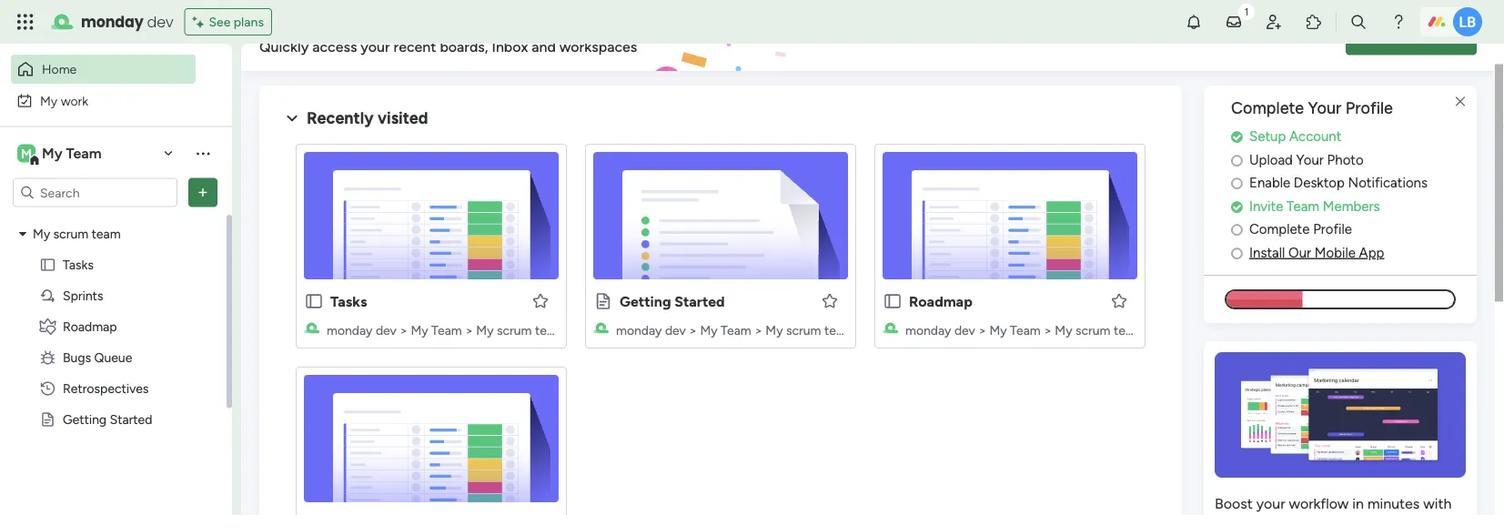 Task type: vqa. For each thing, say whether or not it's contained in the screenshot.
second row from the bottom
no



Task type: describe. For each thing, give the bounding box(es) containing it.
public board image for getting started
[[593, 291, 613, 311]]

boost
[[1215, 494, 1253, 512]]

my team
[[42, 145, 101, 162]]

feedback
[[1271, 28, 1328, 45]]

account
[[1289, 128, 1342, 144]]

complete for complete your profile
[[1231, 98, 1304, 118]]

templates image image
[[1220, 352, 1460, 478]]

members
[[1323, 198, 1380, 214]]

roadmap inside "list box"
[[63, 319, 117, 334]]

workspace options image
[[194, 144, 212, 162]]

upload your photo link
[[1231, 149, 1477, 170]]

check circle image for invite
[[1231, 200, 1243, 213]]

2 vertical spatial public board image
[[39, 411, 56, 428]]

circle o image for enable
[[1231, 176, 1243, 190]]

our
[[1288, 244, 1311, 261]]

select product image
[[16, 13, 35, 31]]

monday dev > my team > my scrum team for getting started
[[616, 322, 853, 338]]

complete profile
[[1249, 221, 1352, 237]]

visited
[[378, 108, 428, 128]]

public board image for roadmap
[[883, 291, 903, 311]]

access
[[312, 38, 357, 55]]

team for getting started
[[824, 322, 853, 338]]

invite members image
[[1265, 13, 1283, 31]]

upload
[[1249, 151, 1293, 168]]

minutes
[[1368, 494, 1420, 512]]

your for photo
[[1296, 151, 1324, 168]]

enable
[[1249, 175, 1290, 191]]

invite
[[1249, 198, 1283, 214]]

recent
[[394, 38, 436, 55]]

m
[[21, 146, 32, 161]]

and
[[532, 38, 556, 55]]

see
[[209, 14, 231, 30]]

roadmap inside the quick search results "list box"
[[909, 293, 973, 310]]

desktop
[[1294, 175, 1345, 191]]

dev for roadmap
[[954, 322, 975, 338]]

my scrum team
[[33, 226, 121, 242]]

0 horizontal spatial your
[[361, 38, 390, 55]]

dapulse x slim image
[[1450, 91, 1471, 113]]

list box containing my scrum team
[[0, 215, 232, 515]]

invite team members
[[1249, 198, 1380, 214]]

enable desktop notifications
[[1249, 175, 1428, 191]]

home
[[42, 61, 77, 77]]

scrum inside "list box"
[[53, 226, 88, 242]]

quick search results list box
[[281, 129, 1160, 515]]

started inside the quick search results "list box"
[[675, 293, 725, 310]]

install
[[1249, 244, 1285, 261]]

dev for tasks
[[376, 322, 397, 338]]

complete your profile
[[1231, 98, 1393, 118]]

team for tasks
[[535, 322, 564, 338]]

invite team members link
[[1231, 196, 1477, 216]]

6 > from the left
[[1044, 322, 1052, 338]]

inbox
[[492, 38, 528, 55]]

scrum for tasks
[[497, 322, 532, 338]]

setup account
[[1249, 128, 1342, 144]]

my work
[[40, 93, 88, 108]]

upload your photo
[[1249, 151, 1364, 168]]

workspaces
[[559, 38, 637, 55]]

add to favorites image for tasks
[[531, 292, 550, 310]]

search everything image
[[1349, 13, 1368, 31]]

circle o image for upload
[[1231, 153, 1243, 167]]

my inside workspace selection element
[[42, 145, 62, 162]]

recently visited
[[307, 108, 428, 128]]

quickly access your recent boards, inbox and workspaces
[[259, 38, 637, 55]]

scrum for roadmap
[[1076, 322, 1111, 338]]

Search in workspace field
[[38, 182, 152, 203]]

inbox image
[[1225, 13, 1243, 31]]

team inside "list box"
[[92, 226, 121, 242]]

1 vertical spatial getting started
[[63, 412, 152, 427]]

install our mobile app link
[[1231, 242, 1477, 263]]

0 vertical spatial profile
[[1346, 98, 1393, 118]]

v2 bolt switch image
[[1360, 27, 1371, 47]]

monday for getting started
[[616, 322, 662, 338]]

started inside "list box"
[[110, 412, 152, 427]]

workspace image
[[17, 143, 35, 163]]

workspace selection element
[[17, 142, 104, 166]]



Task type: locate. For each thing, give the bounding box(es) containing it.
1 public board image from the left
[[593, 291, 613, 311]]

add to favorites image for roadmap
[[1110, 292, 1128, 310]]

team
[[66, 145, 101, 162], [1287, 198, 1319, 214], [431, 322, 462, 338], [721, 322, 751, 338], [1010, 322, 1041, 338]]

0 vertical spatial your
[[1308, 98, 1342, 118]]

3 add to favorites image from the left
[[1110, 292, 1128, 310]]

1 vertical spatial complete
[[1249, 221, 1310, 237]]

4 > from the left
[[754, 322, 762, 338]]

2 horizontal spatial monday dev > my team > my scrum team
[[905, 322, 1143, 338]]

with
[[1423, 494, 1452, 512]]

monday dev
[[81, 11, 173, 32]]

0 horizontal spatial monday dev > my team > my scrum team
[[327, 322, 564, 338]]

help image
[[1389, 13, 1408, 31]]

complete up install on the right
[[1249, 221, 1310, 237]]

circle o image for complete
[[1231, 223, 1243, 236]]

2 add to favorites image from the left
[[821, 292, 839, 310]]

2 public board image from the left
[[883, 291, 903, 311]]

1 add to favorites image from the left
[[531, 292, 550, 310]]

app
[[1359, 244, 1384, 261]]

2 circle o image from the top
[[1231, 223, 1243, 236]]

monday
[[81, 11, 143, 32], [327, 322, 373, 338], [616, 322, 662, 338], [905, 322, 951, 338]]

list box
[[0, 215, 232, 515]]

check circle image inside invite team members link
[[1231, 200, 1243, 213]]

2 monday dev > my team > my scrum team from the left
[[616, 322, 853, 338]]

getting
[[620, 293, 671, 310], [63, 412, 107, 427]]

1 vertical spatial circle o image
[[1231, 223, 1243, 236]]

check circle image left invite
[[1231, 200, 1243, 213]]

0 horizontal spatial started
[[110, 412, 152, 427]]

give feedback
[[1240, 28, 1328, 45]]

caret down image
[[19, 227, 26, 240]]

circle o image
[[1231, 176, 1243, 190], [1231, 246, 1243, 260]]

1 horizontal spatial public board image
[[883, 291, 903, 311]]

monday dev > my team > my scrum team
[[327, 322, 564, 338], [616, 322, 853, 338], [905, 322, 1143, 338]]

circle o image for install
[[1231, 246, 1243, 260]]

1 monday dev > my team > my scrum team from the left
[[327, 322, 564, 338]]

2 check circle image from the top
[[1231, 200, 1243, 213]]

3 monday dev > my team > my scrum team from the left
[[905, 322, 1143, 338]]

1 circle o image from the top
[[1231, 176, 1243, 190]]

public board image
[[39, 256, 56, 273], [304, 291, 324, 311], [39, 411, 56, 428]]

check circle image left setup
[[1231, 130, 1243, 144]]

check circle image for setup
[[1231, 130, 1243, 144]]

monday for roadmap
[[905, 322, 951, 338]]

team for roadmap
[[1010, 322, 1041, 338]]

team inside workspace selection element
[[66, 145, 101, 162]]

scrum for getting started
[[786, 322, 821, 338]]

0 horizontal spatial public board image
[[593, 291, 613, 311]]

getting inside "list box"
[[63, 412, 107, 427]]

complete profile link
[[1231, 219, 1477, 240]]

public board image inside the quick search results "list box"
[[304, 291, 324, 311]]

circle o image left upload
[[1231, 153, 1243, 167]]

your left recent
[[361, 38, 390, 55]]

boost your workflow in minutes with
[[1215, 494, 1452, 515]]

mobile
[[1315, 244, 1356, 261]]

tasks inside the quick search results "list box"
[[330, 293, 367, 310]]

1 vertical spatial circle o image
[[1231, 246, 1243, 260]]

1 horizontal spatial tasks
[[330, 293, 367, 310]]

my work button
[[11, 86, 196, 115]]

5 > from the left
[[978, 322, 986, 338]]

team
[[92, 226, 121, 242], [535, 322, 564, 338], [824, 322, 853, 338], [1114, 322, 1143, 338]]

luigi bowers image
[[1453, 7, 1482, 36]]

install our mobile app
[[1249, 244, 1384, 261]]

options image
[[194, 183, 212, 202]]

getting started inside the quick search results "list box"
[[620, 293, 725, 310]]

1 horizontal spatial started
[[675, 293, 725, 310]]

0 vertical spatial complete
[[1231, 98, 1304, 118]]

tasks inside "list box"
[[63, 257, 94, 273]]

bugs queue
[[63, 350, 132, 365]]

3 > from the left
[[689, 322, 697, 338]]

tasks
[[63, 257, 94, 273], [330, 293, 367, 310]]

circle o image inside upload your photo link
[[1231, 153, 1243, 167]]

notifications
[[1348, 175, 1428, 191]]

close recently visited image
[[281, 107, 303, 129]]

1 horizontal spatial add to favorites image
[[821, 292, 839, 310]]

1 circle o image from the top
[[1231, 153, 1243, 167]]

1 vertical spatial profile
[[1313, 221, 1352, 237]]

apps image
[[1305, 13, 1323, 31]]

notifications image
[[1185, 13, 1203, 31]]

my inside "list box"
[[33, 226, 50, 242]]

circle o image
[[1231, 153, 1243, 167], [1231, 223, 1243, 236]]

recently
[[307, 108, 374, 128]]

0 horizontal spatial tasks
[[63, 257, 94, 273]]

2 horizontal spatial add to favorites image
[[1110, 292, 1128, 310]]

quickly
[[259, 38, 309, 55]]

1 horizontal spatial your
[[1256, 494, 1285, 512]]

circle o image inside complete profile link
[[1231, 223, 1243, 236]]

sprints
[[63, 288, 103, 303]]

your inside the boost your workflow in minutes with
[[1256, 494, 1285, 512]]

1 vertical spatial your
[[1256, 494, 1285, 512]]

profile up mobile
[[1313, 221, 1352, 237]]

photo
[[1327, 151, 1364, 168]]

1 vertical spatial your
[[1296, 151, 1324, 168]]

1 check circle image from the top
[[1231, 130, 1243, 144]]

1 vertical spatial roadmap
[[63, 319, 117, 334]]

complete inside complete profile link
[[1249, 221, 1310, 237]]

0 vertical spatial getting started
[[620, 293, 725, 310]]

0 vertical spatial public board image
[[39, 256, 56, 273]]

home button
[[11, 55, 196, 84]]

1 horizontal spatial getting
[[620, 293, 671, 310]]

0 vertical spatial tasks
[[63, 257, 94, 273]]

setup account link
[[1231, 126, 1477, 147]]

1 horizontal spatial monday dev > my team > my scrum team
[[616, 322, 853, 338]]

1 horizontal spatial getting started
[[620, 293, 725, 310]]

monday for tasks
[[327, 322, 373, 338]]

your right boost
[[1256, 494, 1285, 512]]

give
[[1240, 28, 1267, 45]]

team for roadmap
[[1114, 322, 1143, 338]]

work
[[61, 93, 88, 108]]

circle o image left enable
[[1231, 176, 1243, 190]]

see plans
[[209, 14, 264, 30]]

0 vertical spatial circle o image
[[1231, 153, 1243, 167]]

retrospectives
[[63, 381, 149, 396]]

in
[[1352, 494, 1364, 512]]

your
[[361, 38, 390, 55], [1256, 494, 1285, 512]]

scrum
[[53, 226, 88, 242], [497, 322, 532, 338], [786, 322, 821, 338], [1076, 322, 1111, 338]]

profile up setup account link
[[1346, 98, 1393, 118]]

dev for getting started
[[665, 322, 686, 338]]

circle o image left complete profile
[[1231, 223, 1243, 236]]

circle o image left install on the right
[[1231, 246, 1243, 260]]

2 > from the left
[[465, 322, 473, 338]]

circle o image inside the 'enable desktop notifications' link
[[1231, 176, 1243, 190]]

your
[[1308, 98, 1342, 118], [1296, 151, 1324, 168]]

circle o image inside install our mobile app "link"
[[1231, 246, 1243, 260]]

2 circle o image from the top
[[1231, 246, 1243, 260]]

0 horizontal spatial getting
[[63, 412, 107, 427]]

my inside button
[[40, 93, 58, 108]]

1 > from the left
[[400, 322, 408, 338]]

your up account
[[1308, 98, 1342, 118]]

1 image
[[1238, 1, 1255, 21]]

setup
[[1249, 128, 1286, 144]]

1 vertical spatial check circle image
[[1231, 200, 1243, 213]]

my
[[40, 93, 58, 108], [42, 145, 62, 162], [33, 226, 50, 242], [411, 322, 428, 338], [476, 322, 494, 338], [700, 322, 718, 338], [766, 322, 783, 338], [990, 322, 1007, 338], [1055, 322, 1072, 338]]

>
[[400, 322, 408, 338], [465, 322, 473, 338], [689, 322, 697, 338], [754, 322, 762, 338], [978, 322, 986, 338], [1044, 322, 1052, 338]]

complete
[[1231, 98, 1304, 118], [1249, 221, 1310, 237]]

v2 user feedback image
[[1219, 27, 1232, 47]]

profile
[[1346, 98, 1393, 118], [1313, 221, 1352, 237]]

enable desktop notifications link
[[1231, 173, 1477, 193]]

see plans button
[[184, 8, 272, 35]]

add to favorites image
[[531, 292, 550, 310], [821, 292, 839, 310], [1110, 292, 1128, 310]]

your for profile
[[1308, 98, 1342, 118]]

option
[[0, 217, 232, 221]]

roadmap
[[909, 293, 973, 310], [63, 319, 117, 334]]

1 horizontal spatial roadmap
[[909, 293, 973, 310]]

0 vertical spatial check circle image
[[1231, 130, 1243, 144]]

0 vertical spatial roadmap
[[909, 293, 973, 310]]

bugs
[[63, 350, 91, 365]]

1 vertical spatial tasks
[[330, 293, 367, 310]]

add to favorites image for getting started
[[821, 292, 839, 310]]

0 vertical spatial started
[[675, 293, 725, 310]]

0 vertical spatial your
[[361, 38, 390, 55]]

getting inside the quick search results "list box"
[[620, 293, 671, 310]]

0 horizontal spatial getting started
[[63, 412, 152, 427]]

complete up setup
[[1231, 98, 1304, 118]]

check circle image
[[1231, 130, 1243, 144], [1231, 200, 1243, 213]]

0 vertical spatial circle o image
[[1231, 176, 1243, 190]]

1 vertical spatial public board image
[[304, 291, 324, 311]]

1 vertical spatial getting
[[63, 412, 107, 427]]

workflow
[[1289, 494, 1349, 512]]

getting started
[[620, 293, 725, 310], [63, 412, 152, 427]]

monday dev > my team > my scrum team for roadmap
[[905, 322, 1143, 338]]

your down account
[[1296, 151, 1324, 168]]

1 vertical spatial started
[[110, 412, 152, 427]]

queue
[[94, 350, 132, 365]]

dev
[[147, 11, 173, 32], [376, 322, 397, 338], [665, 322, 686, 338], [954, 322, 975, 338]]

started
[[675, 293, 725, 310], [110, 412, 152, 427]]

0 vertical spatial getting
[[620, 293, 671, 310]]

plans
[[234, 14, 264, 30]]

public board image
[[593, 291, 613, 311], [883, 291, 903, 311]]

boards,
[[440, 38, 488, 55]]

0 horizontal spatial add to favorites image
[[531, 292, 550, 310]]

complete for complete profile
[[1249, 221, 1310, 237]]

0 horizontal spatial roadmap
[[63, 319, 117, 334]]

monday dev > my team > my scrum team for tasks
[[327, 322, 564, 338]]

check circle image inside setup account link
[[1231, 130, 1243, 144]]

team for getting started
[[721, 322, 751, 338]]

team for tasks
[[431, 322, 462, 338]]



